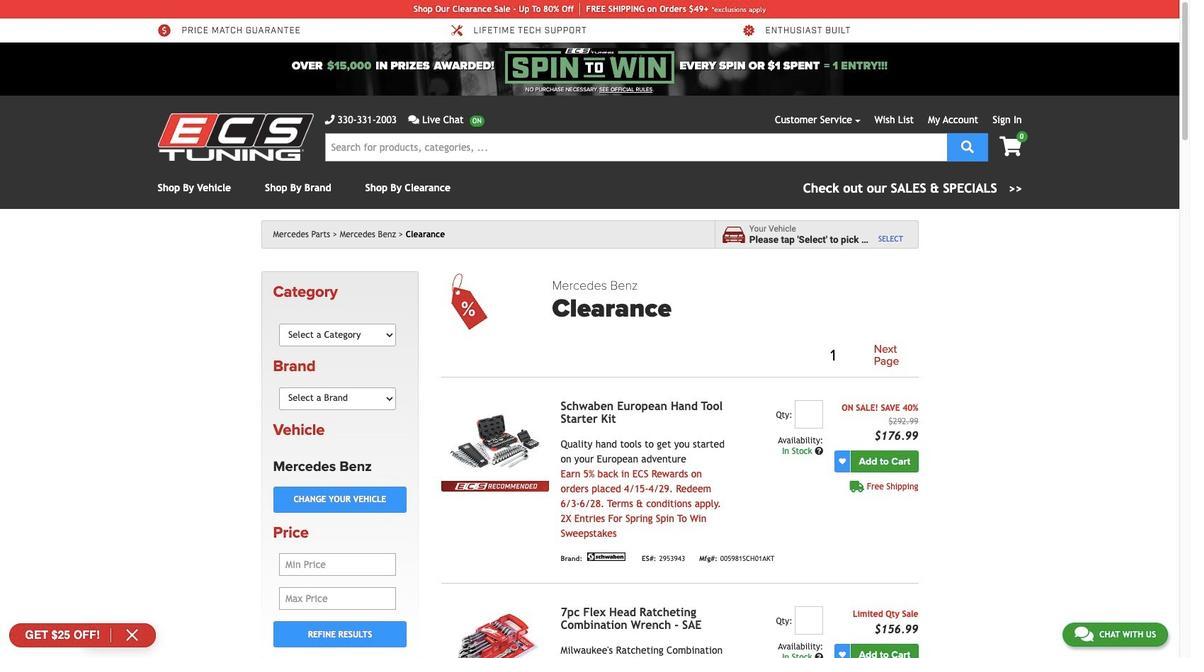 Task type: locate. For each thing, give the bounding box(es) containing it.
2 add to wish list image from the top
[[839, 651, 846, 658]]

1 horizontal spatial comments image
[[1075, 626, 1094, 643]]

shopping cart image
[[1000, 137, 1022, 157]]

question circle image
[[815, 447, 823, 455]]

0 vertical spatial add to wish list image
[[839, 458, 846, 465]]

0 horizontal spatial comments image
[[408, 115, 419, 125]]

comments image
[[408, 115, 419, 125], [1075, 626, 1094, 643]]

None number field
[[795, 400, 823, 429], [795, 606, 823, 635], [795, 400, 823, 429], [795, 606, 823, 635]]

ecs tuning image
[[158, 113, 314, 161]]

Max Price number field
[[279, 587, 396, 610]]

1 vertical spatial add to wish list image
[[839, 651, 846, 658]]

0 vertical spatial comments image
[[408, 115, 419, 125]]

1 vertical spatial comments image
[[1075, 626, 1094, 643]]

add to wish list image
[[839, 458, 846, 465], [839, 651, 846, 658]]

search image
[[961, 140, 974, 153]]



Task type: vqa. For each thing, say whether or not it's contained in the screenshot.
Product Details link
no



Task type: describe. For each thing, give the bounding box(es) containing it.
ecs tuning 'spin to win' contest logo image
[[505, 48, 674, 84]]

es#2953943 - 005981sch01akt - schwaben european hand tool starter kit - quality hand tools to get you started on your european adventure - schwaben - audi bmw volkswagen mercedes benz mini porsche image
[[442, 400, 549, 481]]

schwaben - corporate logo image
[[585, 553, 628, 561]]

question circle image
[[815, 653, 823, 658]]

es#4481243 - 48-22-9429 - 7pc flex head ratcheting combination wrench - sae - milwaukee's ratcheting combination wrenches feature 2.5 of arc swing, allowing our users to work quickly and efficiently in tight spaces. - milwaukee - audi bmw volkswagen mercedes benz mini porsche image
[[442, 606, 549, 658]]

1 add to wish list image from the top
[[839, 458, 846, 465]]

Search text field
[[325, 133, 947, 162]]

paginated product list navigation navigation
[[552, 341, 919, 371]]

Min Price number field
[[279, 553, 396, 576]]

phone image
[[325, 115, 335, 125]]

ecs tuning recommends this product. image
[[442, 481, 549, 492]]



